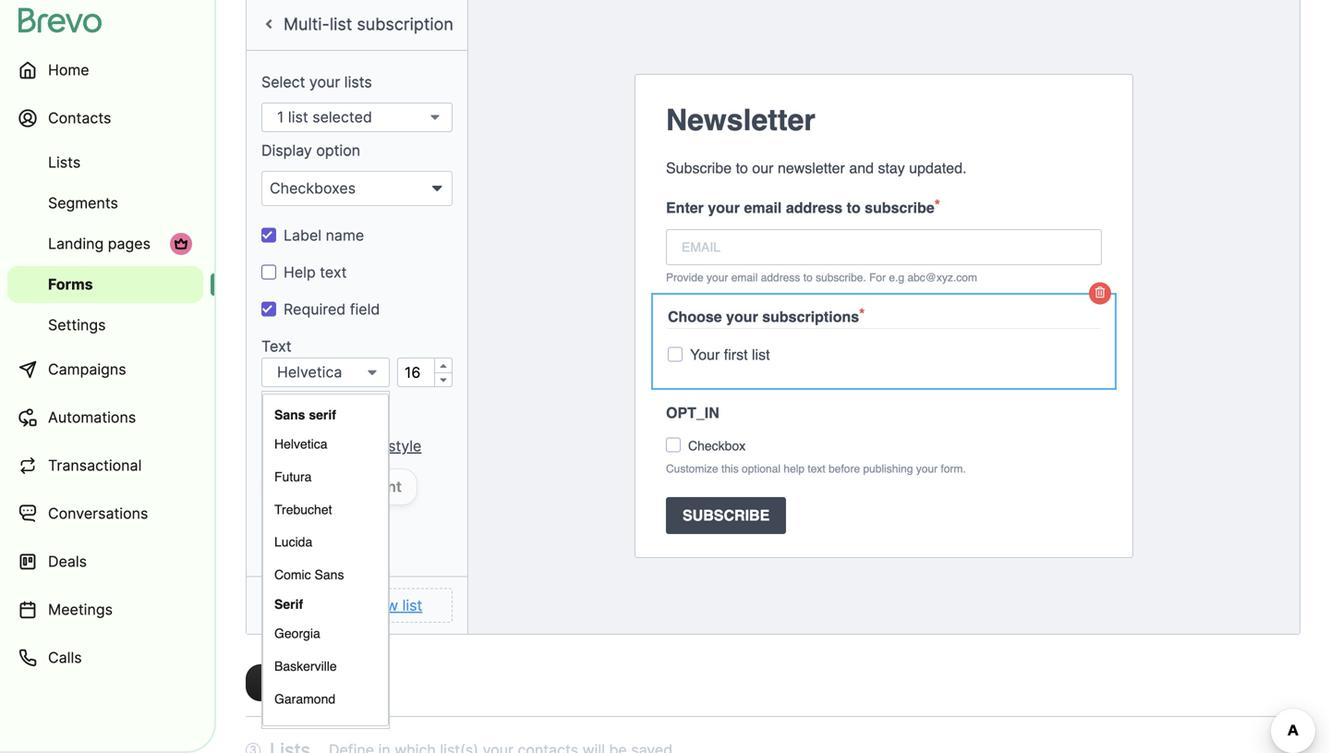 Task type: vqa. For each thing, say whether or not it's contained in the screenshot.
Contacts
yes



Task type: locate. For each thing, give the bounding box(es) containing it.
menu
[[262, 394, 389, 748]]

transactional
[[48, 457, 142, 475]]

1 vertical spatial sans
[[315, 568, 344, 582]]

0 horizontal spatial text
[[320, 263, 347, 281]]

+
[[292, 597, 301, 615]]

None number field
[[397, 358, 453, 387]]

cancel
[[331, 674, 381, 692]]

list up lists
[[330, 14, 352, 34]]

first
[[724, 346, 748, 363]]

style
[[388, 437, 422, 455]]

address for subscribe.
[[761, 271, 801, 284]]

use
[[284, 437, 311, 455]]

your up first
[[726, 308, 759, 325]]

text
[[262, 337, 292, 355]]

customize this optional help text before publishing your form.
[[666, 463, 967, 475]]

email down our
[[744, 199, 782, 216]]

option
[[316, 141, 361, 159]]

helvetica down sans serif
[[274, 437, 328, 451]]

selected
[[313, 108, 372, 126]]

field
[[350, 300, 380, 318]]

deals
[[48, 553, 87, 571]]

newsletter
[[666, 103, 816, 137]]

use as default style
[[284, 437, 422, 455]]

address down subscribe to our newsletter and stay updated.
[[786, 199, 843, 216]]

home link
[[7, 48, 203, 92]]

default
[[335, 437, 384, 455]]

sans
[[274, 408, 305, 422], [315, 568, 344, 582]]

your right enter
[[708, 199, 740, 216]]

1 vertical spatial helvetica
[[274, 437, 328, 451]]

automations
[[48, 408, 136, 427]]

landing pages
[[48, 235, 151, 253]]

text right the help at left
[[320, 263, 347, 281]]

0 vertical spatial to
[[736, 159, 749, 177]]

sans up the create
[[315, 568, 344, 582]]

next button
[[246, 664, 309, 701]]

1 vertical spatial to
[[847, 199, 861, 216]]

display
[[262, 141, 312, 159]]

0 vertical spatial text
[[320, 263, 347, 281]]

address for subscribe
[[786, 199, 843, 216]]

address up choose your subscriptions on the right top
[[761, 271, 801, 284]]

e.g
[[889, 271, 905, 284]]

sans up use
[[274, 408, 305, 422]]

our
[[753, 159, 774, 177]]

to left subscribe.
[[804, 271, 813, 284]]

contacts
[[48, 109, 111, 127]]

garamond menu item
[[263, 683, 388, 715]]

address
[[786, 199, 843, 216], [761, 271, 801, 284]]

sans serif
[[274, 408, 336, 422]]

0 vertical spatial email
[[744, 199, 782, 216]]

newsletter
[[778, 159, 845, 177]]

customize
[[666, 463, 719, 475]]

lists
[[48, 153, 81, 171]]

forms
[[48, 275, 93, 293]]

left___rvooi image
[[174, 237, 189, 251]]

enter
[[666, 199, 704, 216]]

subscriptions
[[763, 308, 860, 325]]

lists
[[344, 73, 372, 91]]

0 vertical spatial address
[[786, 199, 843, 216]]

name
[[326, 226, 364, 244]]

1 vertical spatial email
[[732, 271, 758, 284]]

as
[[315, 437, 331, 455]]

your right the provide
[[707, 271, 729, 284]]

display option
[[262, 141, 361, 159]]

+ create a new list
[[292, 597, 423, 615]]

list inside button
[[330, 14, 352, 34]]

text right help
[[808, 463, 826, 475]]

2 vertical spatial to
[[804, 271, 813, 284]]

serif
[[274, 597, 303, 612]]

trebuchet menu item
[[263, 493, 388, 526]]

1 horizontal spatial sans
[[315, 568, 344, 582]]

choose
[[668, 308, 722, 325]]

baskerville
[[274, 659, 337, 674]]

lucida
[[274, 535, 313, 550]]

0 vertical spatial sans
[[274, 408, 305, 422]]

landing
[[48, 235, 104, 253]]

next
[[261, 674, 294, 692]]

1 vertical spatial text
[[808, 463, 826, 475]]

0 horizontal spatial to
[[736, 159, 749, 177]]

list right 1
[[288, 108, 308, 126]]

enter your email address to subscribe
[[666, 199, 935, 216]]

georgia
[[274, 626, 321, 641]]

select your lists
[[262, 73, 372, 91]]

comic sans menu item
[[263, 559, 388, 591]]

None text field
[[666, 229, 1103, 265]]

futura menu item
[[263, 461, 388, 493]]

help
[[784, 463, 805, 475]]

helvetica inside helvetica menu item
[[274, 437, 328, 451]]

list right new
[[403, 597, 423, 615]]

campaigns
[[48, 360, 126, 378]]

2 horizontal spatial to
[[847, 199, 861, 216]]

trebuchet
[[274, 502, 332, 517]]

element
[[344, 478, 402, 496]]

subscribe
[[683, 507, 770, 524]]

email up choose your subscriptions on the right top
[[732, 271, 758, 284]]

helvetica menu item
[[263, 428, 388, 461]]

menu containing sans serif
[[262, 394, 389, 748]]

text
[[320, 263, 347, 281], [808, 463, 826, 475]]

Newsletter text field
[[666, 98, 1103, 142]]

comic
[[274, 568, 311, 582]]

to down the 'and'
[[847, 199, 861, 216]]

optional
[[742, 463, 781, 475]]

conversations
[[48, 505, 148, 523]]

1
[[277, 108, 284, 126]]

a
[[357, 597, 365, 615]]

calls link
[[7, 636, 203, 680]]

to left our
[[736, 159, 749, 177]]

subscribe button
[[652, 490, 1117, 542]]

helvetica down text
[[277, 363, 342, 381]]

label
[[284, 226, 322, 244]]

new
[[369, 597, 398, 615]]

your for enter
[[708, 199, 740, 216]]

deals link
[[7, 540, 203, 584]]

email for provide
[[732, 271, 758, 284]]

1 vertical spatial address
[[761, 271, 801, 284]]

1 horizontal spatial to
[[804, 271, 813, 284]]

required field
[[284, 300, 380, 318]]

stay
[[878, 159, 905, 177]]

your left lists
[[309, 73, 340, 91]]

email for enter
[[744, 199, 782, 216]]

your for choose
[[726, 308, 759, 325]]



Task type: describe. For each thing, give the bounding box(es) containing it.
pages
[[108, 235, 151, 253]]

automations link
[[7, 396, 203, 440]]

subscribe to our newsletter and stay updated.
[[666, 159, 967, 177]]

futura
[[274, 469, 312, 484]]

0 horizontal spatial sans
[[274, 408, 305, 422]]

baskerville menu item
[[263, 650, 388, 683]]

multi-
[[284, 14, 330, 34]]

to inside text field
[[736, 159, 749, 177]]

palatino
[[274, 724, 321, 739]]

serif
[[309, 408, 336, 422]]

forms link
[[7, 266, 203, 303]]

to for subscribe
[[847, 199, 861, 216]]

sans inside menu item
[[315, 568, 344, 582]]

label name
[[284, 226, 364, 244]]

your
[[690, 346, 720, 363]]

1 list selected
[[277, 108, 372, 126]]

provide your email address to subscribe. for e.g abc@xyz.com
[[666, 271, 978, 284]]

subscribe to our newsletter and stay updated. button
[[652, 150, 1117, 187]]

provide
[[666, 271, 704, 284]]

your first list
[[690, 346, 770, 363]]

abc@xyz.com
[[908, 271, 978, 284]]

subscription
[[357, 14, 454, 34]]

form.
[[941, 463, 967, 475]]

meetings link
[[7, 588, 203, 632]]

subscribe.
[[816, 271, 867, 284]]

garamond
[[274, 692, 336, 706]]

and
[[850, 159, 874, 177]]

required
[[284, 300, 346, 318]]

lucida menu item
[[263, 526, 388, 559]]

conversations link
[[7, 492, 203, 536]]

multi-list subscription
[[284, 14, 454, 34]]

palatino menu item
[[263, 715, 388, 748]]

1 horizontal spatial text
[[808, 463, 826, 475]]

landing pages link
[[7, 225, 203, 262]]

georgia menu item
[[263, 617, 388, 650]]

help text
[[284, 263, 347, 281]]

transactional link
[[7, 444, 203, 488]]

home
[[48, 61, 89, 79]]

your left form.
[[917, 463, 938, 475]]

choose your subscriptions
[[668, 308, 860, 325]]

reset element
[[299, 478, 402, 496]]

contacts link
[[7, 96, 203, 140]]

settings link
[[7, 307, 203, 344]]

0 vertical spatial helvetica
[[277, 363, 342, 381]]

subscribe
[[666, 159, 732, 177]]

help
[[284, 263, 316, 281]]

segments link
[[7, 185, 203, 222]]

your for provide
[[707, 271, 729, 284]]

checkbox
[[689, 439, 746, 453]]

multi-list subscription button
[[247, 0, 461, 50]]

campaigns link
[[7, 347, 203, 392]]

Checkbox text field
[[689, 436, 1098, 456]]

lists link
[[7, 144, 203, 181]]

your for select
[[309, 73, 340, 91]]

newsletter button
[[652, 91, 1117, 150]]

segments
[[48, 194, 118, 212]]

calls
[[48, 649, 82, 667]]

this
[[722, 463, 739, 475]]

reset element button
[[262, 469, 418, 506]]

select
[[262, 73, 305, 91]]

list right first
[[752, 346, 770, 363]]

reset
[[299, 478, 340, 496]]

publishing
[[864, 463, 914, 475]]

meetings
[[48, 601, 113, 619]]

comic sans
[[274, 568, 344, 582]]

opt_in
[[666, 404, 720, 421]]

settings
[[48, 316, 106, 334]]

to for subscribe.
[[804, 271, 813, 284]]

for
[[870, 271, 886, 284]]

before
[[829, 463, 861, 475]]

use as default style button
[[276, 432, 438, 461]]

create
[[306, 597, 352, 615]]

cancel button
[[316, 664, 396, 701]]

Subscribe to our newsletter and stay updated. text field
[[666, 157, 1103, 179]]



